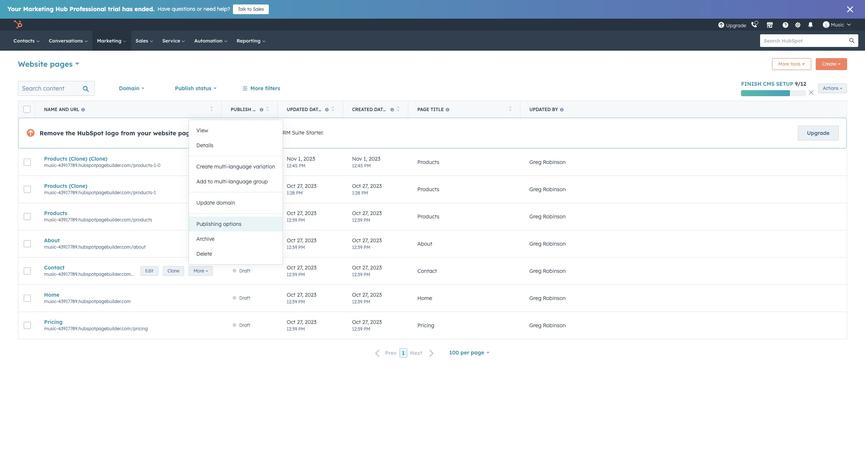 Task type: locate. For each thing, give the bounding box(es) containing it.
notifications button
[[804, 19, 817, 31]]

1 inside 'button'
[[402, 350, 405, 357]]

0 horizontal spatial to
[[208, 178, 213, 185]]

2023 for products (clone) (clone) was created on nov 1, 2023 at 12:45 pm element
[[369, 156, 380, 162]]

press to sort. image down more filters
[[266, 106, 269, 111]]

1 robinson from the top
[[543, 159, 566, 166]]

your marketing hub professional trial has ended. have questions or need help?
[[7, 5, 230, 13]]

update domain
[[196, 200, 235, 206]]

oct down products (clone) was created on oct 27, 2023 at 1:28 pm 'element'
[[352, 210, 361, 217]]

6 robinson from the top
[[543, 295, 566, 302]]

oct inside home was updated on oct 27, 2023 element
[[287, 292, 296, 299]]

publishing options button
[[189, 217, 283, 232]]

(clone) down the
[[69, 156, 87, 162]]

status inside publish status button
[[253, 107, 270, 112]]

2 (edt) from the left
[[387, 107, 399, 112]]

7 greg robinson from the top
[[529, 323, 566, 329]]

7 greg from the top
[[529, 323, 542, 329]]

12:39 inside home was updated on oct 27, 2023 element
[[287, 299, 297, 305]]

1 nov 1, 2023 12:45 pm from the left
[[287, 156, 315, 169]]

oct 27, 2023 12:39 pm down home was updated on oct 27, 2023 element on the bottom of the page
[[287, 319, 317, 332]]

(edt) inside updated date (edt) button
[[322, 107, 335, 112]]

home was created on oct 27, 2023 at 12:39 pm element
[[352, 292, 400, 306]]

products was created on oct 27, 2023 at 12:39 pm element
[[352, 210, 400, 224]]

0 horizontal spatial 1,
[[298, 156, 302, 162]]

1 vertical spatial 1
[[402, 350, 405, 357]]

oct 27, 2023 12:39 pm inside contact was updated on oct 27, 2023 element
[[287, 265, 317, 278]]

1 horizontal spatial home
[[417, 295, 432, 302]]

(edt)
[[322, 107, 335, 112], [387, 107, 399, 112]]

options
[[223, 221, 241, 228]]

status inside publish status popup button
[[196, 85, 211, 92]]

1 vertical spatial to
[[208, 178, 213, 185]]

1 horizontal spatial more
[[250, 85, 263, 92]]

12:39 inside pricing was updated on oct 27, 2023 element
[[287, 327, 297, 332]]

oct down home was created on oct 27, 2023 at 12:39 pm element
[[352, 319, 361, 326]]

1 horizontal spatial publish
[[231, 107, 251, 112]]

12:39 up 'contact was created on oct 27, 2023 at 12:39 pm' element
[[352, 245, 362, 250]]

1 1, from the left
[[298, 156, 302, 162]]

pm inside products (clone) was created on oct 27, 2023 at 1:28 pm 'element'
[[362, 190, 368, 196]]

1 horizontal spatial pricing
[[417, 323, 434, 329]]

add to multi-language group
[[196, 178, 268, 185]]

press to sort. element down more filters
[[266, 106, 269, 113]]

6 greg robinson from the top
[[529, 295, 566, 302]]

7 music- from the top
[[44, 326, 58, 332]]

menu
[[717, 19, 856, 31]]

1 down products (clone) link
[[154, 190, 156, 196]]

(clone) for products (clone)
[[69, 183, 87, 190]]

1 horizontal spatial create
[[822, 61, 836, 67]]

music- inside the 'pricing music-43917789.hubspotpagebuilder.com/pricing'
[[44, 326, 58, 332]]

greg for 43917789.hubspotpagebuilder.com
[[529, 295, 542, 302]]

publish status
[[175, 85, 211, 92], [231, 107, 270, 112]]

pricing music-43917789.hubspotpagebuilder.com/pricing
[[44, 319, 148, 332]]

0 horizontal spatial 12:45
[[287, 163, 298, 169]]

43917789.hubspotpagebuilder.com/products- inside products (clone) music-43917789.hubspotpagebuilder.com/products-1
[[58, 190, 154, 196]]

1 horizontal spatial upgrade
[[807, 130, 830, 137]]

press to sort. image inside publish status button
[[266, 106, 269, 111]]

1 date from the left
[[309, 107, 321, 112]]

hub
[[55, 5, 68, 13]]

2 robinson from the top
[[543, 186, 566, 193]]

2 oct 27, 2023 1:28 pm from the left
[[352, 183, 382, 196]]

1:28 inside products (clone) was updated on oct 27, 2023 element
[[287, 190, 295, 196]]

oct 27, 2023 1:28 pm down products (clone) (clone) was created on nov 1, 2023 at 12:45 pm element
[[352, 183, 382, 196]]

url
[[70, 107, 79, 112]]

4 greg robinson from the top
[[529, 241, 566, 248]]

press to sort. image inside the name and url button
[[210, 106, 213, 111]]

greg robinson for 43917789.hubspotpagebuilder.com/about
[[529, 241, 566, 248]]

from
[[121, 130, 135, 137]]

oct 27, 2023 12:39 pm inside pricing was updated on oct 27, 2023 element
[[287, 319, 317, 332]]

0 vertical spatial publish
[[175, 85, 194, 92]]

updated inside updated by button
[[529, 107, 551, 112]]

2023 down products (clone) was created on oct 27, 2023 at 1:28 pm 'element'
[[370, 210, 382, 217]]

upgrade inside menu
[[726, 22, 746, 28]]

date right created
[[374, 107, 386, 112]]

press to sort. image inside page title button
[[509, 106, 512, 111]]

0 vertical spatial to
[[247, 6, 252, 12]]

music- for about
[[44, 245, 58, 250]]

2 language from the top
[[229, 178, 252, 185]]

5 press to sort. image from the left
[[509, 106, 512, 111]]

notifications image
[[807, 22, 814, 29]]

more inside popup button
[[194, 268, 204, 274]]

automation
[[194, 38, 224, 44]]

language down create multi-language variation
[[229, 178, 252, 185]]

2023 inside 'element'
[[370, 183, 382, 190]]

pm up products was updated on oct 27, 2023 element
[[296, 190, 303, 196]]

close image
[[847, 6, 853, 12], [809, 90, 814, 95]]

publish status inside popup button
[[175, 85, 211, 92]]

2023 down starter. at the left of page
[[303, 156, 315, 162]]

upgrade
[[726, 22, 746, 28], [807, 130, 830, 137]]

0 horizontal spatial about
[[44, 237, 60, 244]]

pm up "pricing was created on oct 27, 2023 at 12:39 pm" element
[[364, 299, 370, 305]]

press to sort. element left created
[[331, 106, 334, 113]]

(edt) up starter. at the left of page
[[322, 107, 335, 112]]

12:39 up about was updated on oct 27, 2023 'element' at left
[[287, 218, 297, 223]]

1 43917789.hubspotpagebuilder.com/products- from the top
[[58, 163, 154, 168]]

to right talk
[[247, 6, 252, 12]]

5 draft from the top
[[239, 296, 250, 301]]

1 horizontal spatial nov 1, 2023 12:45 pm
[[352, 156, 380, 169]]

oct 27, 2023 12:39 pm inside about was created on oct 27, 2023 at 12:39 pm element
[[352, 237, 382, 250]]

marketing left hub
[[23, 5, 54, 13]]

0 horizontal spatial sales
[[136, 38, 150, 44]]

pm down home was updated on oct 27, 2023 element on the bottom of the page
[[298, 327, 305, 332]]

home inside home music-43917789.hubspotpagebuilder.com
[[44, 292, 59, 299]]

oct 27, 2023 12:39 pm inside "pricing was created on oct 27, 2023 at 12:39 pm" element
[[352, 319, 382, 332]]

3 draft from the top
[[239, 214, 250, 220]]

Search HubSpot search field
[[760, 34, 852, 47]]

1 12:45 from the left
[[287, 163, 298, 169]]

2023
[[303, 156, 315, 162], [369, 156, 380, 162], [305, 183, 317, 190], [370, 183, 382, 190], [305, 210, 317, 217], [370, 210, 382, 217], [305, 237, 317, 244], [370, 237, 382, 244], [305, 265, 317, 271], [370, 265, 382, 271], [305, 292, 317, 299], [370, 292, 382, 299], [305, 319, 317, 326], [370, 319, 382, 326]]

27, down products (clone) (clone) was created on nov 1, 2023 at 12:45 pm element
[[362, 183, 369, 190]]

contact for contact music-43917789.hubspotpagebuilder.com/contact
[[44, 265, 65, 271]]

2 43917789.hubspotpagebuilder.com/products- from the top
[[58, 190, 154, 196]]

nov 1, 2023 12:45 pm inside products (clone) (clone) was updated on nov 1, 2023 element
[[287, 156, 315, 169]]

1 language from the top
[[229, 164, 252, 170]]

1 vertical spatial create
[[196, 164, 213, 170]]

Search content search field
[[18, 81, 95, 96]]

pm inside about was updated on oct 27, 2023 'element'
[[298, 245, 305, 250]]

1 horizontal spatial oct 27, 2023 1:28 pm
[[352, 183, 382, 196]]

create up add
[[196, 164, 213, 170]]

press to sort. element
[[210, 106, 213, 113], [266, 106, 269, 113], [331, 106, 334, 113], [397, 106, 400, 113], [509, 106, 512, 113]]

pm inside about was created on oct 27, 2023 at 12:39 pm element
[[364, 245, 370, 250]]

0 horizontal spatial nov 1, 2023 12:45 pm
[[287, 156, 315, 169]]

0 vertical spatial multi-
[[214, 164, 229, 170]]

more left tools on the top right of page
[[779, 61, 789, 67]]

publish status for publish status popup button
[[175, 85, 211, 92]]

have
[[157, 6, 170, 12]]

1:28 up "products was created on oct 27, 2023 at 12:39 pm" element
[[352, 190, 360, 196]]

1 greg robinson from the top
[[529, 159, 566, 166]]

contacts
[[13, 38, 36, 44]]

products (clone) music-43917789.hubspotpagebuilder.com/products-1
[[44, 183, 156, 196]]

nov 1, 2023 12:45 pm down 'suite'
[[287, 156, 315, 169]]

create inside button
[[196, 164, 213, 170]]

multi- up add to multi-language group
[[214, 164, 229, 170]]

1 horizontal spatial to
[[247, 6, 252, 12]]

(edt) left page
[[387, 107, 399, 112]]

12:45 up products (clone) was created on oct 27, 2023 at 1:28 pm 'element'
[[352, 163, 363, 169]]

0 horizontal spatial contact
[[44, 265, 65, 271]]

4 robinson from the top
[[543, 241, 566, 248]]

3 greg robinson from the top
[[529, 214, 566, 220]]

6 greg from the top
[[529, 295, 542, 302]]

greg for (clone)
[[529, 159, 542, 166]]

2023 down products (clone) (clone) was created on nov 1, 2023 at 12:45 pm element
[[370, 183, 382, 190]]

oct 27, 2023 12:39 pm for "pricing was created on oct 27, 2023 at 12:39 pm" element
[[352, 319, 382, 332]]

pm inside contact was updated on oct 27, 2023 element
[[298, 272, 305, 278]]

oct inside "pricing was created on oct 27, 2023 at 12:39 pm" element
[[352, 319, 361, 326]]

talk to sales
[[238, 6, 264, 12]]

oct 27, 2023 12:39 pm inside about was updated on oct 27, 2023 'element'
[[287, 237, 317, 250]]

1 horizontal spatial 12:45
[[352, 163, 363, 169]]

2 press to sort. element from the left
[[266, 106, 269, 113]]

1 horizontal spatial about
[[417, 241, 432, 248]]

contact link
[[44, 265, 136, 271]]

oct 27, 2023 12:39 pm for home was updated on oct 27, 2023 element on the bottom of the page
[[287, 292, 317, 305]]

publish status for publish status button
[[231, 107, 270, 112]]

2023 for home was updated on oct 27, 2023 element on the bottom of the page
[[305, 292, 317, 299]]

name and url button
[[35, 101, 222, 118]]

publish inside publish status button
[[231, 107, 251, 112]]

to right add
[[208, 178, 213, 185]]

12:39 up "pricing was created on oct 27, 2023 at 12:39 pm" element
[[352, 299, 362, 305]]

pm up products (clone) was updated on oct 27, 2023 element
[[299, 163, 306, 169]]

5 press to sort. element from the left
[[509, 106, 512, 113]]

0 horizontal spatial (edt)
[[322, 107, 335, 112]]

(edt) inside the created date (edt) button
[[387, 107, 399, 112]]

(edt) for created date (edt)
[[387, 107, 399, 112]]

0 horizontal spatial more
[[194, 268, 204, 274]]

0 vertical spatial status
[[196, 85, 211, 92]]

1 horizontal spatial date
[[374, 107, 386, 112]]

2023 for products (clone) was created on oct 27, 2023 at 1:28 pm 'element'
[[370, 183, 382, 190]]

music- inside about music-43917789.hubspotpagebuilder.com/about
[[44, 245, 58, 250]]

calling icon image
[[751, 22, 758, 28]]

0 horizontal spatial updated
[[287, 107, 308, 112]]

0 vertical spatial sales
[[253, 6, 264, 12]]

pm inside 'contact was created on oct 27, 2023 at 12:39 pm' element
[[364, 272, 370, 278]]

43917789.hubspotpagebuilder.com/products-
[[58, 163, 154, 168], [58, 190, 154, 196]]

1 horizontal spatial contact
[[417, 268, 437, 275]]

0 horizontal spatial oct 27, 2023 1:28 pm
[[287, 183, 317, 196]]

hubspot image
[[13, 20, 22, 29]]

pm inside products was updated on oct 27, 2023 element
[[298, 218, 305, 223]]

create
[[822, 61, 836, 67], [196, 164, 213, 170]]

robinson for (clone)
[[543, 159, 566, 166]]

0 horizontal spatial marketing
[[23, 5, 54, 13]]

27, down contact was updated on oct 27, 2023 element
[[297, 292, 303, 299]]

3 press to sort. element from the left
[[331, 106, 334, 113]]

more inside button
[[250, 85, 263, 92]]

2 nov 1, 2023 12:45 pm from the left
[[352, 156, 380, 169]]

0 horizontal spatial pricing
[[44, 319, 63, 326]]

oct 27, 2023 12:39 pm inside home was created on oct 27, 2023 at 12:39 pm element
[[352, 292, 382, 305]]

12:39 up home was created on oct 27, 2023 at 12:39 pm element
[[352, 272, 362, 278]]

6 draft from the top
[[239, 323, 250, 329]]

contact for contact
[[417, 268, 437, 275]]

1 vertical spatial language
[[229, 178, 252, 185]]

43917789.hubspotpagebuilder.com/products- down products (clone) (clone) "link" on the left
[[58, 163, 154, 168]]

remove the hubspot logo from your website pages.
[[40, 130, 198, 137]]

0 horizontal spatial publish
[[175, 85, 194, 92]]

publish inside publish status popup button
[[175, 85, 194, 92]]

1 horizontal spatial close image
[[847, 6, 853, 12]]

27, down about was updated on oct 27, 2023 'element' at left
[[297, 265, 303, 271]]

press to sort. element left the "updated by"
[[509, 106, 512, 113]]

0 horizontal spatial create
[[196, 164, 213, 170]]

oct 27, 2023 12:39 pm down 'contact was created on oct 27, 2023 at 12:39 pm' element
[[352, 292, 382, 305]]

draft for 43917789.hubspotpagebuilder.com
[[239, 296, 250, 301]]

about was created on oct 27, 2023 at 12:39 pm element
[[352, 237, 400, 251]]

pricing
[[44, 319, 63, 326], [417, 323, 434, 329]]

music button
[[818, 19, 855, 31]]

oct inside home was created on oct 27, 2023 at 12:39 pm element
[[352, 292, 361, 299]]

0 vertical spatial more
[[779, 61, 789, 67]]

0 horizontal spatial home
[[44, 292, 59, 299]]

press to sort. element inside page title button
[[509, 106, 512, 113]]

press to sort. image left the "updated by"
[[509, 106, 512, 111]]

oct 27, 2023 1:28 pm down products (clone) (clone) was updated on nov 1, 2023 element
[[287, 183, 317, 196]]

oct down products (clone) (clone) was updated on nov 1, 2023 element
[[287, 183, 296, 190]]

reporting
[[237, 38, 262, 44]]

oct inside contact was updated on oct 27, 2023 element
[[287, 265, 296, 271]]

12:45 right variation
[[287, 163, 298, 169]]

oct 27, 2023 1:28 pm inside products (clone) was updated on oct 27, 2023 element
[[287, 183, 317, 196]]

logo
[[105, 130, 119, 137]]

crm
[[279, 130, 291, 136]]

and
[[59, 107, 69, 112]]

1 vertical spatial publish
[[231, 107, 251, 112]]

2 greg from the top
[[529, 186, 542, 193]]

12:39 up contact was updated on oct 27, 2023 element
[[287, 245, 297, 250]]

marketplaces button
[[762, 19, 778, 31]]

products inside products (clone) (clone) music-43917789.hubspotpagebuilder.com/products-1-0
[[44, 156, 67, 162]]

1 vertical spatial multi-
[[214, 178, 229, 185]]

2023 down products (clone) was updated on oct 27, 2023 element
[[305, 210, 317, 217]]

more down delete
[[194, 268, 204, 274]]

updated inside updated date (edt) button
[[287, 107, 308, 112]]

date for updated
[[309, 107, 321, 112]]

products (clone) link
[[44, 183, 213, 190]]

oct 27, 2023 12:39 pm inside products was updated on oct 27, 2023 element
[[287, 210, 317, 223]]

to
[[247, 6, 252, 12], [208, 178, 213, 185]]

1 (edt) from the left
[[322, 107, 335, 112]]

0 horizontal spatial upgrade
[[726, 22, 746, 28]]

about music-43917789.hubspotpagebuilder.com/about
[[44, 237, 146, 250]]

create for create multi-language variation
[[196, 164, 213, 170]]

oct 27, 2023 1:28 pm inside products (clone) was created on oct 27, 2023 at 1:28 pm 'element'
[[352, 183, 382, 196]]

2 greg robinson from the top
[[529, 186, 566, 193]]

robinson
[[543, 159, 566, 166], [543, 186, 566, 193], [543, 214, 566, 220], [543, 241, 566, 248], [543, 268, 566, 275], [543, 295, 566, 302], [543, 323, 566, 329]]

1 horizontal spatial sales
[[253, 6, 264, 12]]

pricing inside the 'pricing music-43917789.hubspotpagebuilder.com/pricing'
[[44, 319, 63, 326]]

close image up music "popup button"
[[847, 6, 853, 12]]

contact inside contact music-43917789.hubspotpagebuilder.com/contact
[[44, 265, 65, 271]]

the
[[66, 130, 75, 137]]

press to sort. element inside updated date (edt) button
[[331, 106, 334, 113]]

1:28 up products was updated on oct 27, 2023 element
[[287, 190, 295, 196]]

products (clone) (clone) was created on nov 1, 2023 at 12:45 pm element
[[352, 156, 400, 169]]

nov 1, 2023 12:45 pm inside products (clone) (clone) was created on nov 1, 2023 at 12:45 pm element
[[352, 156, 380, 169]]

language inside add to multi-language group button
[[229, 178, 252, 185]]

2023 for home was created on oct 27, 2023 at 12:39 pm element
[[370, 292, 382, 299]]

1 oct 27, 2023 1:28 pm from the left
[[287, 183, 317, 196]]

clone button
[[163, 267, 184, 276]]

2023 inside 'element'
[[305, 237, 317, 244]]

1 greg from the top
[[529, 159, 542, 166]]

multi-
[[214, 164, 229, 170], [214, 178, 229, 185]]

5 robinson from the top
[[543, 268, 566, 275]]

more inside popup button
[[779, 61, 789, 67]]

products (clone) (clone) link
[[44, 156, 213, 162]]

greg for 43917789.hubspotpagebuilder.com/about
[[529, 241, 542, 248]]

2 1:28 from the left
[[352, 190, 360, 196]]

greg
[[529, 159, 542, 166], [529, 186, 542, 193], [529, 214, 542, 220], [529, 241, 542, 248], [529, 268, 542, 275], [529, 295, 542, 302], [529, 323, 542, 329]]

nov 1, 2023 12:45 pm
[[287, 156, 315, 169], [352, 156, 380, 169]]

0 vertical spatial publish status
[[175, 85, 211, 92]]

products inside products (clone) music-43917789.hubspotpagebuilder.com/products-1
[[44, 183, 67, 190]]

(clone) inside products (clone) music-43917789.hubspotpagebuilder.com/products-1
[[69, 183, 87, 190]]

domain button
[[114, 81, 149, 96]]

2 horizontal spatial more
[[779, 61, 789, 67]]

press to sort. image up unlock
[[210, 106, 213, 111]]

2 date from the left
[[374, 107, 386, 112]]

filters
[[265, 85, 280, 92]]

pm up pricing was updated on oct 27, 2023 element
[[298, 299, 305, 305]]

oct 27, 2023 12:39 pm inside 'contact was created on oct 27, 2023 at 12:39 pm' element
[[352, 265, 382, 278]]

0 horizontal spatial status
[[196, 85, 211, 92]]

oct down products (clone) was updated on oct 27, 2023 element
[[287, 210, 296, 217]]

2 1, from the left
[[364, 156, 367, 162]]

nov up products (clone) was created on oct 27, 2023 at 1:28 pm 'element'
[[352, 156, 362, 162]]

3 press to sort. image from the left
[[331, 106, 334, 111]]

12:39 up home was updated on oct 27, 2023 element on the bottom of the page
[[287, 272, 297, 278]]

nov 1, 2023 12:45 pm for products (clone) (clone) was created on nov 1, 2023 at 12:45 pm element
[[352, 156, 380, 169]]

oct down contact was updated on oct 27, 2023 element
[[287, 292, 296, 299]]

oct 27, 2023 12:39 pm inside "products was created on oct 27, 2023 at 12:39 pm" element
[[352, 210, 382, 223]]

27, down products (clone) (clone) was updated on nov 1, 2023 element
[[297, 183, 303, 190]]

website
[[18, 59, 48, 69]]

music- inside products (clone) music-43917789.hubspotpagebuilder.com/products-1
[[44, 190, 58, 196]]

press to sort. element inside the created date (edt) button
[[397, 106, 400, 113]]

robinson for 43917789.hubspotpagebuilder.com/products
[[543, 214, 566, 220]]

home for home
[[417, 295, 432, 302]]

updated up 'suite'
[[287, 107, 308, 112]]

date
[[309, 107, 321, 112], [374, 107, 386, 112]]

press to sort. image inside the created date (edt) button
[[397, 106, 400, 111]]

updated for updated date (edt)
[[287, 107, 308, 112]]

automation link
[[190, 31, 232, 51]]

1 horizontal spatial 1
[[402, 350, 405, 357]]

details
[[196, 142, 213, 149]]

(clone) down products (clone) (clone) music-43917789.hubspotpagebuilder.com/products-1-0 at the top left of the page
[[69, 183, 87, 190]]

oct down products was updated on oct 27, 2023 element
[[287, 237, 296, 244]]

2023 for "pricing was created on oct 27, 2023 at 12:39 pm" element
[[370, 319, 382, 326]]

draft
[[239, 159, 250, 165], [239, 187, 250, 192], [239, 214, 250, 220], [239, 268, 250, 274], [239, 296, 250, 301], [239, 323, 250, 329]]

1 horizontal spatial nov
[[352, 156, 362, 162]]

5 greg robinson from the top
[[529, 268, 566, 275]]

1 draft from the top
[[239, 159, 250, 165]]

music- inside home music-43917789.hubspotpagebuilder.com
[[44, 299, 58, 305]]

help?
[[217, 6, 230, 12]]

robinson for 43917789.hubspotpagebuilder.com/about
[[543, 241, 566, 248]]

music
[[831, 22, 844, 28]]

settings image
[[795, 22, 801, 29]]

3 music- from the top
[[44, 217, 58, 223]]

by
[[552, 107, 558, 112]]

oct down products (clone) (clone) was created on nov 1, 2023 at 12:45 pm element
[[352, 183, 361, 190]]

oct 27, 2023 12:39 pm for home was created on oct 27, 2023 at 12:39 pm element
[[352, 292, 382, 305]]

3 robinson from the top
[[543, 214, 566, 220]]

sales
[[253, 6, 264, 12], [136, 38, 150, 44]]

press to sort. element inside the name and url button
[[210, 106, 213, 113]]

press to sort. element up unlock
[[210, 106, 213, 113]]

upgrade image
[[718, 22, 725, 29]]

features
[[246, 130, 266, 136]]

music- for home
[[44, 299, 58, 305]]

oct down about was updated on oct 27, 2023 'element' at left
[[287, 265, 296, 271]]

pm up about was created on oct 27, 2023 at 12:39 pm element
[[364, 218, 370, 223]]

1 horizontal spatial 1:28
[[352, 190, 360, 196]]

1 horizontal spatial (edt)
[[387, 107, 399, 112]]

group
[[253, 178, 268, 185]]

oct inside 'contact was created on oct 27, 2023 at 12:39 pm' element
[[352, 265, 361, 271]]

2023 for about was created on oct 27, 2023 at 12:39 pm element
[[370, 237, 382, 244]]

updated
[[287, 107, 308, 112], [529, 107, 551, 112]]

oct 27, 2023 12:39 pm inside home was updated on oct 27, 2023 element
[[287, 292, 317, 305]]

oct down 'contact was created on oct 27, 2023 at 12:39 pm' element
[[352, 292, 361, 299]]

press to sort. element left page
[[397, 106, 400, 113]]

nov down 'suite'
[[287, 156, 297, 162]]

1:28 inside products (clone) was created on oct 27, 2023 at 1:28 pm 'element'
[[352, 190, 360, 196]]

actions button
[[818, 84, 847, 93]]

publish status cell
[[222, 231, 278, 258]]

oct down home was updated on oct 27, 2023 element on the bottom of the page
[[287, 319, 296, 326]]

100 per page button
[[445, 346, 494, 361]]

0 vertical spatial 1
[[154, 190, 156, 196]]

press to sort. image
[[210, 106, 213, 111], [266, 106, 269, 111], [331, 106, 334, 111], [397, 106, 400, 111], [509, 106, 512, 111]]

finish cms setup button
[[741, 81, 794, 87]]

0 vertical spatial upgrade
[[726, 22, 746, 28]]

0 horizontal spatial 1
[[154, 190, 156, 196]]

about inside about music-43917789.hubspotpagebuilder.com/about
[[44, 237, 60, 244]]

1 horizontal spatial marketing
[[97, 38, 123, 44]]

1 vertical spatial close image
[[809, 90, 814, 95]]

1 nov from the left
[[287, 156, 297, 162]]

1 button
[[399, 349, 407, 359]]

oct 27, 2023 12:39 pm down products (clone) was created on oct 27, 2023 at 1:28 pm 'element'
[[352, 210, 382, 223]]

press to sort. image inside updated date (edt) button
[[331, 106, 334, 111]]

archive
[[196, 236, 215, 243]]

1 horizontal spatial publish status
[[231, 107, 270, 112]]

1 horizontal spatial 1,
[[364, 156, 367, 162]]

oct inside about was updated on oct 27, 2023 'element'
[[287, 237, 296, 244]]

0 horizontal spatial publish status
[[175, 85, 211, 92]]

27, down products was updated on oct 27, 2023 element
[[297, 237, 303, 244]]

updated left the by
[[529, 107, 551, 112]]

2 music- from the top
[[44, 190, 58, 196]]

pm inside products (clone) was updated on oct 27, 2023 element
[[296, 190, 303, 196]]

1-
[[154, 163, 158, 168]]

oct 27, 2023 12:39 pm down home was created on oct 27, 2023 at 12:39 pm element
[[352, 319, 382, 332]]

oct 27, 2023 12:39 pm for contact was updated on oct 27, 2023 element
[[287, 265, 317, 278]]

more left filters on the top
[[250, 85, 263, 92]]

pm up products (clone) was created on oct 27, 2023 at 1:28 pm 'element'
[[364, 163, 371, 169]]

draft for (clone)
[[239, 159, 250, 165]]

oct down "products was created on oct 27, 2023 at 12:39 pm" element
[[352, 237, 361, 244]]

press to sort. image for name and url
[[210, 106, 213, 111]]

0 horizontal spatial close image
[[809, 90, 814, 95]]

2023 down products was updated on oct 27, 2023 element
[[305, 237, 317, 244]]

unlock premium features with crm suite starter.
[[204, 130, 324, 136]]

1 press to sort. image from the left
[[210, 106, 213, 111]]

2023 up products (clone) was created on oct 27, 2023 at 1:28 pm 'element'
[[369, 156, 380, 162]]

0 horizontal spatial date
[[309, 107, 321, 112]]

publish for publish status button
[[231, 107, 251, 112]]

2 nov from the left
[[352, 156, 362, 162]]

products (clone) was created on oct 27, 2023 at 1:28 pm element
[[352, 183, 400, 197]]

sales right talk
[[253, 6, 264, 12]]

(clone) for products (clone) (clone)
[[69, 156, 87, 162]]

0 vertical spatial 43917789.hubspotpagebuilder.com/products-
[[58, 163, 154, 168]]

1 horizontal spatial status
[[253, 107, 270, 112]]

1, down 'suite'
[[298, 156, 302, 162]]

1 vertical spatial 43917789.hubspotpagebuilder.com/products-
[[58, 190, 154, 196]]

to for talk
[[247, 6, 252, 12]]

0 vertical spatial language
[[229, 164, 252, 170]]

2023 down "products was created on oct 27, 2023 at 12:39 pm" element
[[370, 237, 382, 244]]

3 greg from the top
[[529, 214, 542, 220]]

43917789.hubspotpagebuilder.com/products
[[58, 217, 152, 223]]

2023 down contact was updated on oct 27, 2023 element
[[305, 292, 317, 299]]

greg robinson for 43917789.hubspotpagebuilder.com
[[529, 295, 566, 302]]

pm up 'contact was created on oct 27, 2023 at 12:39 pm' element
[[364, 245, 370, 250]]

language
[[229, 164, 252, 170], [229, 178, 252, 185]]

2 updated from the left
[[529, 107, 551, 112]]

1 vertical spatial more
[[250, 85, 263, 92]]

1 inside products (clone) music-43917789.hubspotpagebuilder.com/products-1
[[154, 190, 156, 196]]

contact was updated on oct 27, 2023 element
[[287, 265, 334, 278]]

oct 27, 2023 12:39 pm down products was updated on oct 27, 2023 element
[[287, 237, 317, 250]]

1 vertical spatial status
[[253, 107, 270, 112]]

2023 down 'contact was created on oct 27, 2023 at 12:39 pm' element
[[370, 292, 382, 299]]

1 1:28 from the left
[[287, 190, 295, 196]]

has
[[122, 5, 133, 13]]

oct 27, 2023 1:28 pm for products (clone) was updated on oct 27, 2023 element
[[287, 183, 317, 196]]

create button
[[816, 58, 847, 70]]

home music-43917789.hubspotpagebuilder.com
[[44, 292, 131, 305]]

12:39 down home was updated on oct 27, 2023 element on the bottom of the page
[[287, 327, 297, 332]]

updated by
[[529, 107, 558, 112]]

4 greg from the top
[[529, 241, 542, 248]]

4 draft from the top
[[239, 268, 250, 274]]

nov 1, 2023 12:45 pm up products (clone) was created on oct 27, 2023 at 1:28 pm 'element'
[[352, 156, 380, 169]]

4 music- from the top
[[44, 245, 58, 250]]

press to sort. image left page
[[397, 106, 400, 111]]

create inside popup button
[[822, 61, 836, 67]]

press to sort. element inside publish status button
[[266, 106, 269, 113]]

publish status inside button
[[231, 107, 270, 112]]

12:45 inside products (clone) (clone) was updated on nov 1, 2023 element
[[287, 163, 298, 169]]

1 right prev
[[402, 350, 405, 357]]

2023 down about was updated on oct 27, 2023 'element' at left
[[305, 265, 317, 271]]

2023 down products (clone) (clone) was updated on nov 1, 2023 element
[[305, 183, 317, 190]]

4 press to sort. image from the left
[[397, 106, 400, 111]]

2 vertical spatial more
[[194, 268, 204, 274]]

marketing down trial
[[97, 38, 123, 44]]

press to sort. element for publish status
[[266, 106, 269, 113]]

2023 down home was updated on oct 27, 2023 element on the bottom of the page
[[305, 319, 317, 326]]

1 vertical spatial marketing
[[97, 38, 123, 44]]

music- inside products music-43917789.hubspotpagebuilder.com/products
[[44, 217, 58, 223]]

2023 for 'contact was created on oct 27, 2023 at 12:39 pm' element
[[370, 265, 382, 271]]

1 press to sort. element from the left
[[210, 106, 213, 113]]

7 robinson from the top
[[543, 323, 566, 329]]

pm inside pricing was updated on oct 27, 2023 element
[[298, 327, 305, 332]]

greg robinson for 43917789.hubspotpagebuilder.com/pricing
[[529, 323, 566, 329]]

0 vertical spatial create
[[822, 61, 836, 67]]

oct inside "products was created on oct 27, 2023 at 12:39 pm" element
[[352, 210, 361, 217]]

music- inside contact music-43917789.hubspotpagebuilder.com/contact
[[44, 272, 58, 277]]

products (clone) was updated on oct 27, 2023 element
[[287, 183, 334, 197]]

products (clone) (clone) was updated on nov 1, 2023 element
[[287, 156, 334, 169]]

oct down about was created on oct 27, 2023 at 12:39 pm element
[[352, 265, 361, 271]]

create for create
[[822, 61, 836, 67]]

draft for 43917789.hubspotpagebuilder.com/pricing
[[239, 323, 250, 329]]

2023 for products (clone) (clone) was updated on nov 1, 2023 element
[[303, 156, 315, 162]]

0 horizontal spatial 1:28
[[287, 190, 295, 196]]

close image left actions
[[809, 90, 814, 95]]

1 vertical spatial upgrade
[[807, 130, 830, 137]]

4 press to sort. element from the left
[[397, 106, 400, 113]]

5 music- from the top
[[44, 272, 58, 277]]

press to sort. element for name and url
[[210, 106, 213, 113]]

1 vertical spatial publish status
[[231, 107, 270, 112]]

2 press to sort. image from the left
[[266, 106, 269, 111]]

1 updated from the left
[[287, 107, 308, 112]]

0 horizontal spatial nov
[[287, 156, 297, 162]]

1 horizontal spatial updated
[[529, 107, 551, 112]]

1 music- from the top
[[44, 163, 58, 168]]

6 music- from the top
[[44, 299, 58, 305]]

greg for music-
[[529, 186, 542, 193]]

add
[[196, 178, 206, 185]]



Task type: describe. For each thing, give the bounding box(es) containing it.
date for created
[[374, 107, 386, 112]]

domain
[[216, 200, 235, 206]]

remove
[[40, 130, 64, 137]]

tools
[[790, 61, 801, 67]]

press to sort. image for page title
[[509, 106, 512, 111]]

oct 27, 2023 12:39 pm for products was updated on oct 27, 2023 element
[[287, 210, 317, 223]]

title
[[431, 107, 444, 112]]

2 draft from the top
[[239, 187, 250, 192]]

pm inside products (clone) (clone) was updated on nov 1, 2023 element
[[299, 163, 306, 169]]

page
[[471, 350, 484, 357]]

0 vertical spatial close image
[[847, 6, 853, 12]]

contact was created on oct 27, 2023 at 12:39 pm element
[[352, 265, 400, 278]]

27, down products (clone) was updated on oct 27, 2023 element
[[297, 210, 303, 217]]

2023 for "products was created on oct 27, 2023 at 12:39 pm" element
[[370, 210, 382, 217]]

greg robinson image
[[823, 21, 830, 28]]

created
[[352, 107, 373, 112]]

greg for 43917789.hubspotpagebuilder.com/pricing
[[529, 323, 542, 329]]

update domain button
[[189, 196, 283, 211]]

pagination navigation
[[371, 349, 439, 359]]

12:39 down home was created on oct 27, 2023 at 12:39 pm element
[[352, 327, 362, 332]]

products was updated on oct 27, 2023 element
[[287, 210, 334, 224]]

settings link
[[793, 21, 803, 29]]

oct 27, 2023 12:39 pm for about was created on oct 27, 2023 at 12:39 pm element
[[352, 237, 382, 250]]

2023 for products was updated on oct 27, 2023 element
[[305, 210, 317, 217]]

publish for publish status popup button
[[175, 85, 194, 92]]

prev
[[385, 350, 397, 357]]

43917789.hubspotpagebuilder.com/about
[[58, 245, 146, 250]]

greg for 43917789.hubspotpagebuilder.com/products
[[529, 214, 542, 220]]

more for more tools
[[779, 61, 789, 67]]

search image
[[849, 38, 855, 43]]

robinson for 43917789.hubspotpagebuilder.com/pricing
[[543, 323, 566, 329]]

calling icon button
[[748, 20, 761, 29]]

home link
[[44, 292, 213, 299]]

more button
[[189, 267, 213, 276]]

oct 27, 2023 12:39 pm for pricing was updated on oct 27, 2023 element
[[287, 319, 317, 332]]

publishing
[[196, 221, 222, 228]]

27, down home was updated on oct 27, 2023 element on the bottom of the page
[[297, 319, 303, 326]]

27, inside 'element'
[[362, 183, 369, 190]]

pricing was created on oct 27, 2023 at 12:39 pm element
[[352, 319, 400, 333]]

menu containing music
[[717, 19, 856, 31]]

finish cms setup 9 / 12
[[741, 81, 806, 87]]

27, down 'contact was created on oct 27, 2023 at 12:39 pm' element
[[362, 292, 369, 299]]

pages.
[[178, 130, 198, 137]]

pages
[[50, 59, 73, 69]]

about for about
[[417, 241, 432, 248]]

pm inside home was created on oct 27, 2023 at 12:39 pm element
[[364, 299, 370, 305]]

products inside products music-43917789.hubspotpagebuilder.com/products
[[44, 210, 67, 217]]

more for more filters
[[250, 85, 263, 92]]

contacts link
[[9, 31, 44, 51]]

pricing was updated on oct 27, 2023 element
[[287, 319, 334, 333]]

oct 27, 2023 1:28 pm for products (clone) was created on oct 27, 2023 at 1:28 pm 'element'
[[352, 183, 382, 196]]

27, inside 'element'
[[297, 237, 303, 244]]

service link
[[158, 31, 190, 51]]

pricing for pricing
[[417, 323, 434, 329]]

status for publish status button
[[253, 107, 270, 112]]

oct inside about was created on oct 27, 2023 at 12:39 pm element
[[352, 237, 361, 244]]

updated date (edt)
[[287, 107, 335, 112]]

27, down home was created on oct 27, 2023 at 12:39 pm element
[[362, 319, 369, 326]]

status for publish status popup button
[[196, 85, 211, 92]]

music- inside products (clone) (clone) music-43917789.hubspotpagebuilder.com/products-1-0
[[44, 163, 58, 168]]

more filters button
[[238, 81, 285, 96]]

premium
[[222, 130, 244, 136]]

pm inside "products was created on oct 27, 2023 at 12:39 pm" element
[[364, 218, 370, 223]]

or
[[197, 6, 202, 12]]

sales link
[[131, 31, 158, 51]]

add to multi-language group button
[[189, 174, 283, 189]]

marketing link
[[93, 31, 131, 51]]

view button
[[189, 123, 283, 138]]

2023 for about was updated on oct 27, 2023 'element' at left
[[305, 237, 317, 244]]

12:39 inside contact was updated on oct 27, 2023 element
[[287, 272, 297, 278]]

27, down products (clone) was created on oct 27, 2023 at 1:28 pm 'element'
[[362, 210, 369, 217]]

created date (edt)
[[352, 107, 399, 112]]

clone
[[168, 268, 179, 274]]

language inside create multi-language variation button
[[229, 164, 252, 170]]

oct 27, 2023 12:39 pm for 'contact was created on oct 27, 2023 at 12:39 pm' element
[[352, 265, 382, 278]]

2023 for contact was updated on oct 27, 2023 element
[[305, 265, 317, 271]]

oct inside products (clone) was updated on oct 27, 2023 element
[[287, 183, 296, 190]]

pricing for pricing music-43917789.hubspotpagebuilder.com/pricing
[[44, 319, 63, 326]]

12:39 inside about was updated on oct 27, 2023 'element'
[[287, 245, 297, 250]]

domain
[[119, 85, 139, 92]]

edit
[[145, 268, 153, 274]]

nov 1, 2023 12:45 pm for products (clone) (clone) was updated on nov 1, 2023 element
[[287, 156, 315, 169]]

products link
[[44, 210, 213, 217]]

prev button
[[371, 349, 399, 359]]

conversations link
[[44, 31, 93, 51]]

starter.
[[306, 130, 324, 136]]

home was updated on oct 27, 2023 element
[[287, 292, 334, 306]]

talk to sales button
[[233, 4, 269, 14]]

12:39 up about was created on oct 27, 2023 at 12:39 pm element
[[352, 218, 362, 223]]

publish status button
[[170, 81, 221, 96]]

delete
[[196, 251, 212, 258]]

your
[[137, 130, 151, 137]]

/
[[798, 81, 801, 87]]

43917789.hubspotpagebuilder.com/products- inside products (clone) (clone) music-43917789.hubspotpagebuilder.com/products-1-0
[[58, 163, 154, 168]]

draft for 43917789.hubspotpagebuilder.com/products
[[239, 214, 250, 220]]

100
[[449, 350, 459, 357]]

upgrade link
[[798, 126, 839, 141]]

update
[[196, 200, 215, 206]]

press to sort. image for publish status
[[266, 106, 269, 111]]

cms
[[763, 81, 775, 87]]

2 multi- from the top
[[214, 178, 229, 185]]

delete button
[[189, 247, 283, 262]]

next button
[[407, 349, 439, 359]]

finish cms setup progress bar
[[741, 90, 790, 96]]

0
[[158, 163, 160, 168]]

100 per page
[[449, 350, 484, 357]]

trial
[[108, 5, 120, 13]]

website
[[153, 130, 176, 137]]

12
[[801, 81, 806, 87]]

page
[[417, 107, 429, 112]]

12:39 inside products was updated on oct 27, 2023 element
[[287, 218, 297, 223]]

(edt) for updated date (edt)
[[322, 107, 335, 112]]

hubspot link
[[9, 20, 28, 29]]

2023 for pricing was updated on oct 27, 2023 element
[[305, 319, 317, 326]]

pricing link
[[44, 319, 213, 326]]

professional
[[70, 5, 106, 13]]

next
[[410, 350, 422, 357]]

with
[[267, 130, 278, 136]]

(clone) down "hubspot"
[[89, 156, 108, 162]]

pm inside home was updated on oct 27, 2023 element
[[298, 299, 305, 305]]

2 12:45 from the left
[[352, 163, 363, 169]]

oct 27, 2023 12:39 pm for "products was created on oct 27, 2023 at 12:39 pm" element
[[352, 210, 382, 223]]

press to sort. element for updated date (edt)
[[331, 106, 334, 113]]

1 multi- from the top
[[214, 164, 229, 170]]

oct inside products was updated on oct 27, 2023 element
[[287, 210, 296, 217]]

1 vertical spatial sales
[[136, 38, 150, 44]]

press to sort. image for updated date (edt)
[[331, 106, 334, 111]]

press to sort. element for page title
[[509, 106, 512, 113]]

help button
[[779, 19, 792, 31]]

contact music-43917789.hubspotpagebuilder.com/contact
[[44, 265, 149, 277]]

marketplaces image
[[767, 22, 773, 29]]

unlock
[[204, 130, 221, 136]]

greg robinson for 43917789.hubspotpagebuilder.com/products
[[529, 214, 566, 220]]

oct inside products (clone) was created on oct 27, 2023 at 1:28 pm 'element'
[[352, 183, 361, 190]]

about was updated on oct 27, 2023 element
[[287, 237, 334, 251]]

website pages banner
[[18, 56, 847, 73]]

music- for products
[[44, 217, 58, 223]]

service
[[162, 38, 182, 44]]

setup
[[776, 81, 794, 87]]

music- for pricing
[[44, 326, 58, 332]]

press to sort. element for created date (edt)
[[397, 106, 400, 113]]

to for add
[[208, 178, 213, 185]]

about link
[[44, 237, 213, 244]]

27, down "products was created on oct 27, 2023 at 12:39 pm" element
[[362, 237, 369, 244]]

create multi-language variation
[[196, 164, 275, 170]]

updated for updated by
[[529, 107, 551, 112]]

oct 27, 2023 12:39 pm for about was updated on oct 27, 2023 'element' at left
[[287, 237, 317, 250]]

greg robinson for music-
[[529, 186, 566, 193]]

search button
[[846, 34, 858, 47]]

per
[[461, 350, 469, 357]]

press to sort. image for created date (edt)
[[397, 106, 400, 111]]

robinson for music-
[[543, 186, 566, 193]]

pm inside "pricing was created on oct 27, 2023 at 12:39 pm" element
[[364, 327, 370, 332]]

publish status button
[[222, 101, 278, 118]]

pm inside products (clone) (clone) was created on nov 1, 2023 at 12:45 pm element
[[364, 163, 371, 169]]

home for home music-43917789.hubspotpagebuilder.com
[[44, 292, 59, 299]]

oct inside pricing was updated on oct 27, 2023 element
[[287, 319, 296, 326]]

27, down about was created on oct 27, 2023 at 12:39 pm element
[[362, 265, 369, 271]]

greg robinson for (clone)
[[529, 159, 566, 166]]

2023 for products (clone) was updated on oct 27, 2023 element
[[305, 183, 317, 190]]

music- for contact
[[44, 272, 58, 277]]

products (clone) (clone) music-43917789.hubspotpagebuilder.com/products-1-0
[[44, 156, 160, 168]]

reporting link
[[232, 31, 270, 51]]

suite
[[292, 130, 305, 136]]

name and url
[[44, 107, 79, 112]]

0 vertical spatial marketing
[[23, 5, 54, 13]]

43917789.hubspotpagebuilder.com/pricing
[[58, 326, 148, 332]]

variation
[[253, 164, 275, 170]]

help image
[[782, 22, 789, 29]]

sales inside button
[[253, 6, 264, 12]]

about for about music-43917789.hubspotpagebuilder.com/about
[[44, 237, 60, 244]]

website pages
[[18, 59, 73, 69]]

actions
[[823, 86, 839, 91]]

5 greg from the top
[[529, 268, 542, 275]]

updated date (edt) button
[[278, 101, 343, 118]]

robinson for 43917789.hubspotpagebuilder.com
[[543, 295, 566, 302]]



Task type: vqa. For each thing, say whether or not it's contained in the screenshot.
1st -- text box
no



